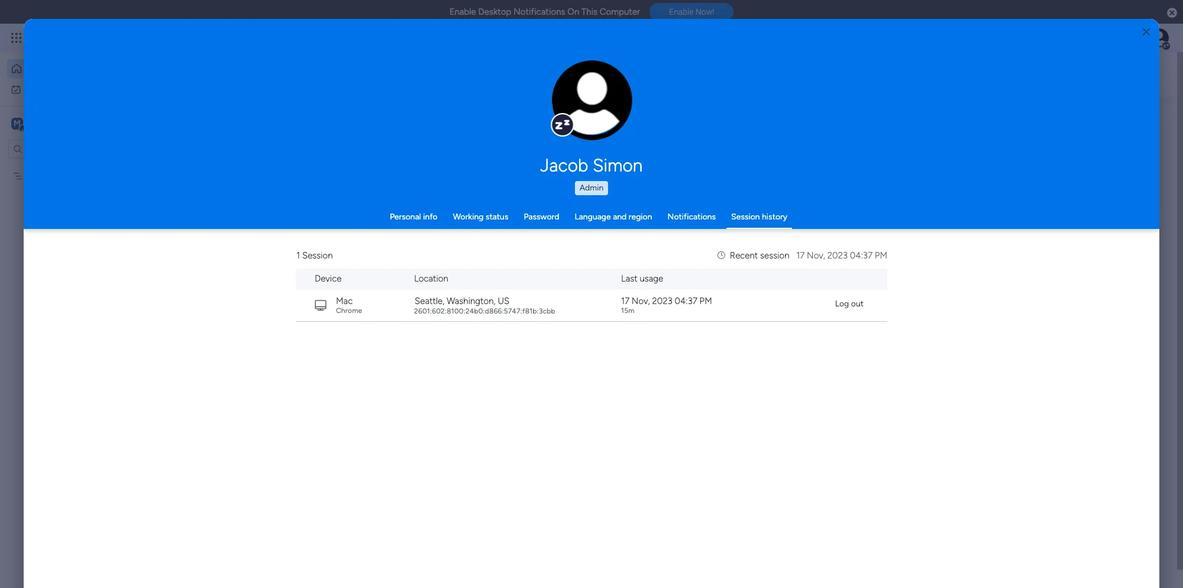 Task type: describe. For each thing, give the bounding box(es) containing it.
personal
[[390, 212, 421, 222]]

personal info
[[390, 212, 438, 222]]

jacob simon button
[[429, 155, 755, 176]]

history
[[762, 212, 788, 222]]

board
[[41, 171, 63, 181]]

info
[[423, 212, 438, 222]]

enable for enable now!
[[670, 7, 694, 17]]

and
[[613, 212, 627, 222]]

session history link
[[732, 212, 788, 222]]

this
[[582, 7, 598, 17]]

m
[[14, 118, 21, 128]]

seattle,
[[415, 296, 445, 306]]

1 session
[[297, 250, 333, 261]]

my for my board
[[28, 171, 39, 181]]

1 horizontal spatial work
[[248, 260, 266, 270]]

1 horizontal spatial notifications
[[668, 212, 716, 222]]

change profile picture
[[567, 107, 617, 126]]

17 for 17 nov, 2023 04:37 pm 15m
[[621, 296, 630, 306]]

1 for 1 session
[[297, 250, 300, 261]]

session history
[[732, 212, 788, 222]]

home
[[27, 63, 50, 73]]

last
[[621, 274, 638, 284]]

my board list box
[[0, 163, 151, 346]]

working status link
[[453, 212, 509, 222]]

seattle, washington, us 2601:602:8100:24b0:d866:5747:f81b:3cbb
[[414, 296, 556, 316]]

15m
[[621, 307, 635, 315]]

17 for 17 nov, 2023 04:37 pm
[[797, 250, 805, 261]]

language and region
[[575, 212, 653, 222]]

workspace inside "element"
[[50, 117, 97, 129]]

desktop
[[479, 7, 512, 17]]

0 vertical spatial session
[[732, 212, 760, 222]]

change
[[567, 107, 594, 116]]

simon
[[593, 155, 643, 176]]

dapulse close image
[[1168, 7, 1178, 19]]

personal info link
[[390, 212, 438, 222]]

pm for 17 nov, 2023 04:37 pm
[[875, 250, 888, 261]]

management
[[268, 260, 317, 270]]

language
[[575, 212, 611, 222]]

on
[[568, 7, 580, 17]]

home button
[[7, 59, 127, 78]]

password link
[[524, 212, 560, 222]]

my work button
[[7, 80, 127, 99]]

Search in workspace field
[[25, 142, 99, 156]]

my work
[[26, 84, 57, 94]]

jacob simon image
[[1151, 28, 1170, 47]]

mac chrome
[[336, 296, 362, 315]]

(inbox)
[[298, 306, 334, 319]]

enable now!
[[670, 7, 715, 17]]

usage
[[640, 274, 664, 284]]

enable desktop notifications on this computer
[[450, 7, 641, 17]]

0 horizontal spatial notifications
[[514, 7, 566, 17]]

us
[[498, 296, 510, 306]]

profile
[[596, 107, 617, 116]]

04:37 for 17 nov, 2023 04:37 pm 15m
[[675, 296, 698, 306]]

work inside button
[[39, 84, 57, 94]]

password
[[524, 212, 560, 222]]

enable for enable desktop notifications on this computer
[[450, 7, 476, 17]]

2023 for 17 nov, 2023 04:37 pm 15m
[[653, 296, 673, 306]]

recent session
[[730, 250, 790, 261]]

17 nov, 2023 04:37 pm
[[797, 250, 888, 261]]

1 for 1
[[343, 307, 347, 317]]

washington,
[[447, 296, 496, 306]]

my for my work
[[26, 84, 37, 94]]



Task type: locate. For each thing, give the bounding box(es) containing it.
17 inside "17 nov, 2023 04:37 pm 15m"
[[621, 296, 630, 306]]

0 vertical spatial workspace
[[50, 117, 97, 129]]

0 vertical spatial 17
[[797, 250, 805, 261]]

workspace up 'search in workspace' field
[[50, 117, 97, 129]]

2023
[[828, 250, 848, 261], [653, 296, 673, 306]]

1 horizontal spatial 17
[[797, 250, 805, 261]]

work management > main workspace link
[[228, 144, 394, 277]]

log out
[[836, 299, 864, 309]]

0 vertical spatial main
[[27, 117, 48, 129]]

1 vertical spatial pm
[[700, 296, 712, 306]]

notifications link
[[668, 212, 716, 222]]

2023 down the usage
[[653, 296, 673, 306]]

0 horizontal spatial pm
[[700, 296, 712, 306]]

0 horizontal spatial 2023
[[653, 296, 673, 306]]

status
[[486, 212, 509, 222]]

working
[[453, 212, 484, 222]]

2601:602:8100:24b0:d866:5747:f81b:3cbb
[[414, 307, 556, 316]]

update feed (inbox)
[[235, 306, 334, 319]]

my left board
[[28, 171, 39, 181]]

pm inside "17 nov, 2023 04:37 pm 15m"
[[700, 296, 712, 306]]

main workspace
[[27, 117, 97, 129]]

pm for 17 nov, 2023 04:37 pm 15m
[[700, 296, 712, 306]]

session
[[761, 250, 790, 261]]

0 horizontal spatial enable
[[450, 7, 476, 17]]

work left management
[[248, 260, 266, 270]]

select product image
[[11, 32, 22, 44]]

1 horizontal spatial nov,
[[807, 250, 826, 261]]

1
[[297, 250, 300, 261], [343, 307, 347, 317]]

1 image
[[1011, 24, 1022, 38]]

17 right session
[[797, 250, 805, 261]]

0 vertical spatial nov,
[[807, 250, 826, 261]]

0 vertical spatial 2023
[[828, 250, 848, 261]]

1 vertical spatial 1
[[343, 307, 347, 317]]

device
[[315, 274, 342, 284]]

notifications
[[514, 7, 566, 17], [668, 212, 716, 222]]

0 vertical spatial 04:37
[[850, 250, 873, 261]]

0 horizontal spatial nov,
[[632, 296, 650, 306]]

1 horizontal spatial main
[[326, 260, 344, 270]]

enable
[[450, 7, 476, 17], [670, 7, 694, 17]]

04:37 inside "17 nov, 2023 04:37 pm 15m"
[[675, 296, 698, 306]]

2023 for 17 nov, 2023 04:37 pm
[[828, 250, 848, 261]]

enable now! button
[[650, 3, 734, 21]]

1 vertical spatial workspace
[[346, 260, 386, 270]]

change profile picture button
[[552, 60, 632, 141]]

nov,
[[807, 250, 826, 261], [632, 296, 650, 306]]

nov, inside "17 nov, 2023 04:37 pm 15m"
[[632, 296, 650, 306]]

jacob simon
[[541, 155, 643, 176]]

recent
[[730, 250, 758, 261]]

nov, up 15m
[[632, 296, 650, 306]]

chrome
[[336, 307, 362, 315]]

0 horizontal spatial main
[[27, 117, 48, 129]]

enable inside button
[[670, 7, 694, 17]]

enable left desktop
[[450, 7, 476, 17]]

session
[[732, 212, 760, 222], [302, 250, 333, 261]]

workspace image
[[11, 117, 23, 130]]

>
[[319, 260, 324, 270]]

session up device
[[302, 250, 333, 261]]

0 vertical spatial my
[[26, 84, 37, 94]]

04:37 for 17 nov, 2023 04:37 pm
[[850, 250, 873, 261]]

1 vertical spatial my
[[28, 171, 39, 181]]

1 vertical spatial 17
[[621, 296, 630, 306]]

main right ">"
[[326, 260, 344, 270]]

pm
[[875, 250, 888, 261], [700, 296, 712, 306]]

1 vertical spatial 2023
[[653, 296, 673, 306]]

feed
[[274, 306, 296, 319]]

my inside button
[[26, 84, 37, 94]]

working status
[[453, 212, 509, 222]]

17 up 15m
[[621, 296, 630, 306]]

option
[[0, 165, 151, 168]]

04:37
[[850, 250, 873, 261], [675, 296, 698, 306]]

my
[[26, 84, 37, 94], [28, 171, 39, 181]]

0 vertical spatial work
[[39, 84, 57, 94]]

0 horizontal spatial 17
[[621, 296, 630, 306]]

mac
[[336, 296, 353, 306]]

main
[[27, 117, 48, 129], [326, 260, 344, 270]]

1 vertical spatial main
[[326, 260, 344, 270]]

1 horizontal spatial workspace
[[346, 260, 386, 270]]

2023 up log
[[828, 250, 848, 261]]

work
[[39, 84, 57, 94], [248, 260, 266, 270]]

nov, for 17 nov, 2023 04:37 pm 15m
[[632, 296, 650, 306]]

0 horizontal spatial 1
[[297, 250, 300, 261]]

region
[[629, 212, 653, 222]]

work down home
[[39, 84, 57, 94]]

workspace
[[50, 117, 97, 129], [346, 260, 386, 270]]

main inside "workspace selection" "element"
[[27, 117, 48, 129]]

0 vertical spatial notifications
[[514, 7, 566, 17]]

my board
[[28, 171, 63, 181]]

0 vertical spatial pm
[[875, 250, 888, 261]]

1 down 'mac'
[[343, 307, 347, 317]]

out
[[852, 299, 864, 309]]

0 vertical spatial 1
[[297, 250, 300, 261]]

nov, right session
[[807, 250, 826, 261]]

computer
[[600, 7, 641, 17]]

my inside list box
[[28, 171, 39, 181]]

1 horizontal spatial 1
[[343, 307, 347, 317]]

1 horizontal spatial session
[[732, 212, 760, 222]]

0 horizontal spatial workspace
[[50, 117, 97, 129]]

work management > main workspace
[[248, 260, 386, 270]]

jacob
[[541, 155, 589, 176]]

language and region link
[[575, 212, 653, 222]]

picture
[[580, 117, 604, 126]]

0 horizontal spatial session
[[302, 250, 333, 261]]

my down home
[[26, 84, 37, 94]]

nov, for 17 nov, 2023 04:37 pm
[[807, 250, 826, 261]]

1 horizontal spatial enable
[[670, 7, 694, 17]]

1 vertical spatial 04:37
[[675, 296, 698, 306]]

workspace selection element
[[11, 116, 99, 132]]

notifications right region
[[668, 212, 716, 222]]

2023 inside "17 nov, 2023 04:37 pm 15m"
[[653, 296, 673, 306]]

1 vertical spatial session
[[302, 250, 333, 261]]

0 horizontal spatial work
[[39, 84, 57, 94]]

enable left now!
[[670, 7, 694, 17]]

0 horizontal spatial 04:37
[[675, 296, 698, 306]]

1 horizontal spatial 2023
[[828, 250, 848, 261]]

1 vertical spatial notifications
[[668, 212, 716, 222]]

last usage
[[621, 274, 664, 284]]

log out button
[[831, 294, 869, 313]]

17
[[797, 250, 805, 261], [621, 296, 630, 306]]

1 horizontal spatial pm
[[875, 250, 888, 261]]

1 vertical spatial work
[[248, 260, 266, 270]]

close image
[[1143, 28, 1151, 36]]

log
[[836, 299, 850, 309]]

1 left ">"
[[297, 250, 300, 261]]

now!
[[696, 7, 715, 17]]

workspace up 'mac'
[[346, 260, 386, 270]]

17 nov, 2023 04:37 pm 15m
[[621, 296, 712, 315]]

admin
[[580, 183, 604, 193]]

main right workspace image
[[27, 117, 48, 129]]

session left history
[[732, 212, 760, 222]]

location
[[414, 274, 449, 284]]

update
[[235, 306, 271, 319]]

dapulse time image
[[718, 250, 726, 261]]

notifications left on at left
[[514, 7, 566, 17]]

1 horizontal spatial 04:37
[[850, 250, 873, 261]]

1 vertical spatial nov,
[[632, 296, 650, 306]]



Task type: vqa. For each thing, say whether or not it's contained in the screenshot.
the First
no



